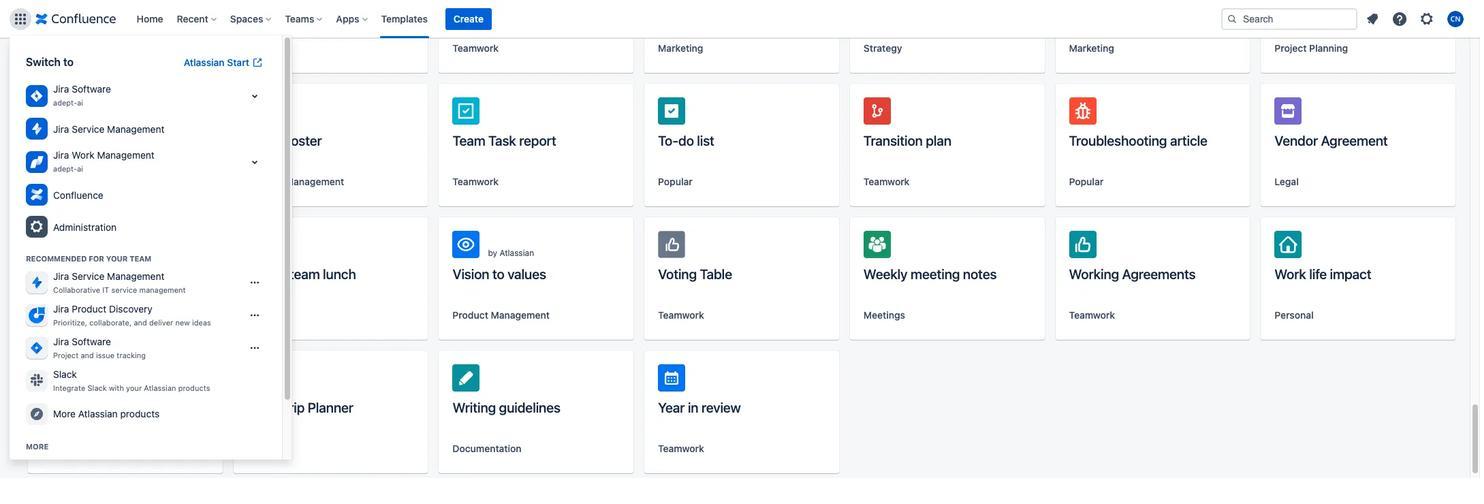 Task type: locate. For each thing, give the bounding box(es) containing it.
0 horizontal spatial product
[[72, 303, 107, 315]]

by up vision to values
[[488, 248, 497, 258]]

team left task
[[453, 133, 486, 149]]

jira up prioritize,
[[53, 303, 69, 315]]

2 jira from the top
[[53, 123, 69, 135]]

2 virtual from the left
[[247, 266, 286, 282]]

software inside jira software project and issue tracking
[[72, 336, 111, 347]]

jira inside jira work management adept-ai
[[53, 149, 69, 161]]

3 jira from the top
[[53, 149, 69, 161]]

1 vertical spatial and
[[81, 351, 94, 360]]

teamwork down transition
[[864, 176, 910, 187]]

1 popular from the left
[[42, 176, 76, 187]]

1 vertical spatial work
[[1275, 266, 1307, 282]]

settings icon image
[[1419, 11, 1436, 27]]

0 horizontal spatial by
[[77, 114, 86, 125]]

adept- up by hubspot
[[53, 98, 77, 107]]

software for jira software adept-ai
[[72, 83, 111, 95]]

6 jira from the top
[[53, 336, 69, 347]]

workshop planner
[[42, 400, 151, 416]]

0 horizontal spatial and
[[81, 351, 94, 360]]

3 popular from the left
[[1070, 176, 1104, 187]]

jira for jira software project and issue tracking
[[53, 336, 69, 347]]

0 vertical spatial adept-
[[53, 98, 77, 107]]

0 vertical spatial more
[[53, 408, 76, 420]]

by for homepage
[[77, 114, 86, 125]]

0 horizontal spatial virtual
[[42, 266, 81, 282]]

share link image
[[785, 373, 801, 389]]

virtual for virtual event
[[42, 266, 81, 282]]

impact
[[1330, 266, 1372, 282]]

working
[[1070, 266, 1120, 282]]

jira inside the jira software adept-ai
[[53, 83, 69, 95]]

teamwork down year
[[658, 443, 704, 454]]

products down your
[[120, 408, 160, 420]]

1 vertical spatial software
[[72, 336, 111, 347]]

search image
[[1227, 13, 1238, 24]]

meeting
[[911, 266, 960, 282]]

jira left by hubspot
[[53, 123, 69, 135]]

1 horizontal spatial marketing
[[1070, 42, 1115, 54]]

help icon image
[[1392, 11, 1408, 27]]

0 horizontal spatial personal
[[247, 443, 286, 454]]

1 virtual from the left
[[42, 266, 81, 282]]

team up jira work management adept-ai
[[42, 133, 74, 149]]

product down "collaborative" in the left of the page
[[72, 303, 107, 315]]

personal down trip
[[247, 443, 286, 454]]

slack left with
[[88, 383, 107, 392]]

software up issue
[[72, 336, 111, 347]]

meetings button for workshop planner
[[42, 442, 83, 456]]

team right your
[[130, 254, 151, 263]]

agreement
[[1322, 133, 1388, 149]]

virtual left team
[[247, 266, 286, 282]]

trip
[[282, 400, 305, 416]]

teams
[[285, 13, 314, 24]]

and
[[134, 318, 147, 327], [81, 351, 94, 360]]

personal button down "life"
[[1275, 309, 1314, 322]]

personal
[[1275, 309, 1314, 321], [247, 443, 286, 454]]

0 vertical spatial by
[[77, 114, 86, 125]]

meetings down weekly
[[864, 309, 906, 321]]

teamwork down "working"
[[1070, 309, 1116, 321]]

teamwork button for virtual event
[[42, 309, 88, 322]]

1 horizontal spatial work
[[247, 400, 279, 416]]

software inside the jira software adept-ai
[[72, 83, 111, 95]]

marketing
[[658, 42, 704, 54], [1070, 42, 1115, 54]]

review
[[702, 400, 741, 416]]

2 horizontal spatial popular button
[[1070, 175, 1104, 189]]

popular button for troubleshooting
[[1070, 175, 1104, 189]]

meetings button
[[234, 0, 428, 73], [247, 42, 289, 55], [247, 309, 289, 322], [864, 309, 906, 322], [42, 442, 83, 456]]

popular button down to-
[[658, 175, 693, 189]]

to down by atlassian
[[493, 266, 505, 282]]

1 adept- from the top
[[53, 98, 77, 107]]

jira inside jira service management collaborative it service management
[[53, 270, 69, 282]]

by hubspot
[[77, 114, 122, 125]]

1 vertical spatial by
[[488, 248, 497, 258]]

teamwork
[[453, 42, 499, 54], [453, 176, 499, 187], [864, 176, 910, 187], [42, 309, 88, 321], [658, 309, 704, 321], [1070, 309, 1116, 321], [658, 443, 704, 454]]

0 horizontal spatial popular button
[[42, 175, 76, 189]]

1 vertical spatial product management
[[453, 309, 550, 321]]

1 vertical spatial more
[[26, 442, 49, 451]]

product management button for poster
[[247, 175, 344, 189]]

0 vertical spatial slack
[[53, 368, 77, 380]]

1 horizontal spatial product
[[247, 176, 283, 187]]

1 vertical spatial slack
[[88, 383, 107, 392]]

popular down to-
[[658, 176, 693, 187]]

1 service from the top
[[72, 123, 105, 135]]

2 service from the top
[[72, 270, 105, 282]]

homepage
[[77, 133, 142, 149]]

discovery
[[109, 303, 153, 315]]

confluence link
[[20, 179, 271, 211]]

management inside jira service management collaborative it service management
[[107, 270, 165, 282]]

expand image
[[247, 88, 263, 104]]

service for jira service management collaborative it service management
[[72, 270, 105, 282]]

ai up confluence at the left of the page
[[77, 164, 83, 173]]

service inside jira service management collaborative it service management
[[72, 270, 105, 282]]

0 vertical spatial project
[[1275, 42, 1307, 54]]

1 horizontal spatial project
[[1275, 42, 1307, 54]]

jira service management collaborative it service management
[[53, 270, 186, 294]]

0 horizontal spatial products
[[120, 408, 160, 420]]

0 horizontal spatial personal button
[[247, 442, 286, 456]]

2 adept- from the top
[[53, 164, 77, 173]]

more down workshop
[[26, 442, 49, 451]]

to for vision
[[493, 266, 505, 282]]

vision
[[453, 266, 490, 282]]

teamwork button for transition plan
[[864, 175, 910, 189]]

slack
[[53, 368, 77, 380], [88, 383, 107, 392]]

popular button for team
[[42, 175, 76, 189]]

apps
[[336, 13, 359, 24]]

by up team homepage on the top left of the page
[[77, 114, 86, 125]]

virtual down recommended
[[42, 266, 81, 282]]

0 horizontal spatial more
[[26, 442, 49, 451]]

2 popular button from the left
[[658, 175, 693, 189]]

teamwork for working agreements
[[1070, 309, 1116, 321]]

1 ai from the top
[[77, 98, 83, 107]]

jira down team homepage on the top left of the page
[[53, 149, 69, 161]]

4 jira from the top
[[53, 270, 69, 282]]

personal button for life
[[1275, 309, 1314, 322]]

team up expand image
[[247, 133, 280, 149]]

personal button
[[1275, 309, 1314, 322], [247, 442, 286, 456]]

product management button down vision to values
[[453, 309, 550, 322]]

1 vertical spatial project
[[53, 351, 79, 360]]

jira for jira work management adept-ai
[[53, 149, 69, 161]]

life
[[1310, 266, 1327, 282]]

product inside jira product discovery prioritize, collaborate, and deliver new ideas
[[72, 303, 107, 315]]

1 vertical spatial to
[[493, 266, 505, 282]]

0 horizontal spatial project
[[53, 351, 79, 360]]

0 vertical spatial product management
[[247, 176, 344, 187]]

0 vertical spatial personal
[[1275, 309, 1314, 321]]

project planning button
[[1261, 0, 1456, 73], [1275, 42, 1349, 55]]

project
[[1275, 42, 1307, 54], [53, 351, 79, 360]]

2 horizontal spatial work
[[1275, 266, 1307, 282]]

home
[[137, 13, 163, 24]]

to right switch
[[63, 56, 74, 68]]

0 horizontal spatial product management button
[[247, 175, 344, 189]]

1 jira from the top
[[53, 83, 69, 95]]

new
[[175, 318, 190, 327]]

transition
[[864, 133, 923, 149]]

popular button down troubleshooting
[[1070, 175, 1104, 189]]

0 horizontal spatial to
[[63, 56, 74, 68]]

teamwork down task
[[453, 176, 499, 187]]

product management button down poster
[[247, 175, 344, 189]]

meetings up start
[[247, 42, 289, 54]]

product down expand image
[[247, 176, 283, 187]]

jira down prioritize,
[[53, 336, 69, 347]]

more down integrate
[[53, 408, 76, 420]]

and down 'discovery'
[[134, 318, 147, 327]]

adept- up confluence at the left of the page
[[53, 164, 77, 173]]

personal for trip
[[247, 443, 286, 454]]

ai inside the jira software adept-ai
[[77, 98, 83, 107]]

1 horizontal spatial more
[[53, 408, 76, 420]]

popular up confluence at the left of the page
[[42, 176, 76, 187]]

jira inside jira software project and issue tracking
[[53, 336, 69, 347]]

teamwork button for voting table
[[658, 309, 704, 322]]

2 popular from the left
[[658, 176, 693, 187]]

0 vertical spatial service
[[72, 123, 105, 135]]

popular down troubleshooting
[[1070, 176, 1104, 187]]

0 vertical spatial ai
[[77, 98, 83, 107]]

work down team homepage on the top left of the page
[[72, 149, 95, 161]]

1 vertical spatial service
[[72, 270, 105, 282]]

deliver
[[149, 318, 173, 327]]

personal for life
[[1275, 309, 1314, 321]]

slack up integrate
[[53, 368, 77, 380]]

team
[[42, 133, 74, 149], [247, 133, 280, 149], [453, 133, 486, 149], [130, 254, 151, 263]]

switch
[[26, 56, 61, 68]]

do
[[679, 133, 694, 149]]

jira down recommended
[[53, 270, 69, 282]]

1 vertical spatial personal
[[247, 443, 286, 454]]

1 horizontal spatial by
[[488, 248, 497, 258]]

spaces
[[230, 13, 263, 24]]

1 horizontal spatial personal
[[1275, 309, 1314, 321]]

2 vertical spatial work
[[247, 400, 279, 416]]

2 horizontal spatial product
[[453, 309, 489, 321]]

1 horizontal spatial product management
[[453, 309, 550, 321]]

more inside more atlassian products link
[[53, 408, 76, 420]]

0 vertical spatial products
[[178, 383, 210, 392]]

2 ai from the top
[[77, 164, 83, 173]]

1 horizontal spatial personal button
[[1275, 309, 1314, 322]]

management for jira work management adept-ai
[[97, 149, 155, 161]]

1 vertical spatial product management button
[[453, 309, 550, 322]]

atlassian
[[184, 57, 225, 68], [500, 248, 534, 258], [144, 383, 176, 392], [78, 408, 118, 420]]

writing
[[453, 400, 496, 416]]

product management button
[[247, 175, 344, 189], [453, 309, 550, 322]]

home link
[[133, 8, 167, 30]]

product management down poster
[[247, 176, 344, 187]]

product down 'vision'
[[453, 309, 489, 321]]

3 popular button from the left
[[1070, 175, 1104, 189]]

your profile and preferences image
[[1448, 11, 1464, 27]]

1 horizontal spatial virtual
[[247, 266, 286, 282]]

teamwork for year in review
[[658, 443, 704, 454]]

teamwork down voting
[[658, 309, 704, 321]]

jira service management
[[53, 123, 165, 135]]

products
[[178, 383, 210, 392], [120, 408, 160, 420]]

expand image
[[247, 154, 263, 170]]

recent
[[177, 13, 208, 24]]

templates
[[381, 13, 428, 24]]

teamwork down "collaborative" in the left of the page
[[42, 309, 88, 321]]

prioritize,
[[53, 318, 87, 327]]

5 jira from the top
[[53, 303, 69, 315]]

personal button down trip
[[247, 442, 286, 456]]

work left trip
[[247, 400, 279, 416]]

software up by hubspot
[[72, 83, 111, 95]]

0 vertical spatial work
[[72, 149, 95, 161]]

1 horizontal spatial product management button
[[453, 309, 550, 322]]

0 horizontal spatial work
[[72, 149, 95, 161]]

appswitcher icon image
[[12, 11, 29, 27]]

writing guidelines
[[453, 400, 561, 416]]

jira for jira software adept-ai
[[53, 83, 69, 95]]

switch to
[[26, 56, 74, 68]]

ai inside jira work management adept-ai
[[77, 164, 83, 173]]

1 software from the top
[[72, 83, 111, 95]]

jira for jira service management collaborative it service management
[[53, 270, 69, 282]]

0 vertical spatial software
[[72, 83, 111, 95]]

more for more
[[26, 442, 49, 451]]

jira inside jira product discovery prioritize, collaborate, and deliver new ideas
[[53, 303, 69, 315]]

1 horizontal spatial popular button
[[658, 175, 693, 189]]

product management down vision to values
[[453, 309, 550, 321]]

virtual event
[[42, 266, 117, 282]]

meetings down workshop
[[42, 443, 83, 454]]

1 horizontal spatial to
[[493, 266, 505, 282]]

jira software adept-ai
[[53, 83, 111, 107]]

project up integrate
[[53, 351, 79, 360]]

more atlassian products
[[53, 408, 160, 420]]

1 vertical spatial adept-
[[53, 164, 77, 173]]

1 vertical spatial ai
[[77, 164, 83, 173]]

confluence image
[[35, 11, 116, 27], [35, 11, 116, 27]]

1 horizontal spatial products
[[178, 383, 210, 392]]

0 vertical spatial product management button
[[247, 175, 344, 189]]

management inside jira work management adept-ai
[[97, 149, 155, 161]]

more for more atlassian products
[[53, 408, 76, 420]]

1 vertical spatial personal button
[[247, 442, 286, 456]]

atlassian inside slack integrate slack with your atlassian products
[[144, 383, 176, 392]]

0 horizontal spatial popular
[[42, 176, 76, 187]]

banner
[[0, 0, 1481, 38]]

meetings
[[247, 42, 289, 54], [247, 309, 289, 321], [864, 309, 906, 321], [42, 443, 83, 454]]

ai
[[77, 98, 83, 107], [77, 164, 83, 173]]

0 horizontal spatial marketing
[[658, 42, 704, 54]]

1 horizontal spatial and
[[134, 318, 147, 327]]

project down search field
[[1275, 42, 1307, 54]]

products up more atlassian products link
[[178, 383, 210, 392]]

1 marketing from the left
[[658, 42, 704, 54]]

1 horizontal spatial popular
[[658, 176, 693, 187]]

1 popular button from the left
[[42, 175, 76, 189]]

software
[[72, 83, 111, 95], [72, 336, 111, 347]]

ai up by hubspot
[[77, 98, 83, 107]]

weekly
[[864, 266, 908, 282]]

0 vertical spatial to
[[63, 56, 74, 68]]

work inside jira work management adept-ai
[[72, 149, 95, 161]]

1 vertical spatial products
[[120, 408, 160, 420]]

transition plan
[[864, 133, 952, 149]]

jira service management link
[[20, 113, 271, 145]]

team for team homepage
[[42, 133, 74, 149]]

year in review
[[658, 400, 741, 416]]

0 horizontal spatial product management
[[247, 176, 344, 187]]

management for jira service management
[[107, 123, 165, 135]]

management
[[107, 123, 165, 135], [97, 149, 155, 161], [285, 176, 344, 187], [107, 270, 165, 282], [491, 309, 550, 321]]

and left issue
[[81, 351, 94, 360]]

meetings down "jira service management options menu" image
[[247, 309, 289, 321]]

project planning
[[1275, 42, 1349, 54]]

personal down "life"
[[1275, 309, 1314, 321]]

atlassian right your
[[144, 383, 176, 392]]

event
[[84, 266, 117, 282]]

0 vertical spatial and
[[134, 318, 147, 327]]

2 horizontal spatial popular
[[1070, 176, 1104, 187]]

to for switch
[[63, 56, 74, 68]]

2 software from the top
[[72, 336, 111, 347]]

legal button
[[1275, 175, 1299, 189]]

work left "life"
[[1275, 266, 1307, 282]]

legal
[[1275, 176, 1299, 187]]

product for vision
[[453, 309, 489, 321]]

more
[[53, 408, 76, 420], [26, 442, 49, 451]]

to
[[63, 56, 74, 68], [493, 266, 505, 282]]

jira down 'switch to'
[[53, 83, 69, 95]]

popular
[[42, 176, 76, 187], [658, 176, 693, 187], [1070, 176, 1104, 187]]

jira service management options menu image
[[249, 277, 260, 288]]

by for to
[[488, 248, 497, 258]]

popular button up confluence at the left of the page
[[42, 175, 76, 189]]

0 vertical spatial personal button
[[1275, 309, 1314, 322]]



Task type: describe. For each thing, give the bounding box(es) containing it.
teamwork for team task report
[[453, 176, 499, 187]]

in
[[688, 400, 699, 416]]

create link
[[446, 8, 492, 30]]

meetings button for virtual team lunch
[[247, 309, 289, 322]]

planning
[[1310, 42, 1349, 54]]

year
[[658, 400, 685, 416]]

article
[[1171, 133, 1208, 149]]

products inside slack integrate slack with your atlassian products
[[178, 383, 210, 392]]

values
[[508, 266, 546, 282]]

issue
[[96, 351, 115, 360]]

settings image
[[29, 219, 45, 235]]

1 horizontal spatial slack
[[88, 383, 107, 392]]

by atlassian
[[488, 248, 534, 258]]

product management for poster
[[247, 176, 344, 187]]

work life impact
[[1275, 266, 1372, 282]]

virtual for virtual team lunch
[[247, 266, 286, 282]]

poster
[[283, 133, 322, 149]]

share link image
[[579, 239, 596, 256]]

teamwork button for working agreements
[[1070, 309, 1116, 322]]

start
[[227, 57, 249, 68]]

create
[[454, 13, 484, 24]]

atlassian start link
[[176, 52, 271, 74]]

team homepage
[[42, 133, 142, 149]]

service
[[111, 285, 137, 294]]

spaces button
[[226, 8, 277, 30]]

teamwork for transition plan
[[864, 176, 910, 187]]

product management for to
[[453, 309, 550, 321]]

teamwork for virtual event
[[42, 309, 88, 321]]

table
[[700, 266, 732, 282]]

tracking
[[117, 351, 146, 360]]

teamwork down create 'link'
[[453, 42, 499, 54]]

it
[[102, 285, 109, 294]]

vision to values
[[453, 266, 546, 282]]

team poster
[[247, 133, 322, 149]]

for
[[89, 254, 104, 263]]

recommended
[[26, 254, 87, 263]]

working agreements
[[1070, 266, 1196, 282]]

jira product discovery prioritize, collaborate, and deliver new ideas
[[53, 303, 211, 327]]

star year in review image
[[807, 373, 823, 389]]

team for team poster
[[247, 133, 280, 149]]

notification icon image
[[1365, 11, 1381, 27]]

workshop
[[42, 400, 103, 416]]

slack integrate slack with your atlassian products
[[53, 368, 210, 392]]

voting
[[658, 266, 697, 282]]

popular for troubleshooting
[[1070, 176, 1104, 187]]

popular for to-
[[658, 176, 693, 187]]

vendor
[[1275, 133, 1318, 149]]

documentation
[[453, 443, 522, 454]]

meetings for workshop planner
[[42, 443, 83, 454]]

teamwork button for team task report
[[453, 175, 499, 189]]

adept- inside the jira software adept-ai
[[53, 98, 77, 107]]

personal button for trip
[[247, 442, 286, 456]]

administration
[[53, 221, 117, 233]]

documentation button
[[453, 442, 522, 456]]

strategy
[[864, 42, 903, 54]]

atlassian up values
[[500, 248, 534, 258]]

planner
[[106, 400, 151, 416]]

voting table
[[658, 266, 732, 282]]

troubleshooting article
[[1070, 133, 1208, 149]]

team task report
[[453, 133, 556, 149]]

star vision to values image
[[601, 239, 617, 256]]

meetings button for weekly meeting notes
[[864, 309, 906, 322]]

more atlassian products link
[[20, 398, 271, 430]]

and inside jira product discovery prioritize, collaborate, and deliver new ideas
[[134, 318, 147, 327]]

agreements
[[1123, 266, 1196, 282]]

hubspot
[[89, 114, 122, 125]]

management
[[139, 285, 186, 294]]

management for jira service management collaborative it service management
[[107, 270, 165, 282]]

popular button for to-
[[658, 175, 693, 189]]

atlassian down with
[[78, 408, 118, 420]]

jira software project and issue tracking
[[53, 336, 146, 360]]

task
[[489, 133, 516, 149]]

work for work trip planner
[[247, 400, 279, 416]]

popular for team
[[42, 176, 76, 187]]

recent button
[[173, 8, 222, 30]]

planner
[[308, 400, 354, 416]]

2 marketing from the left
[[1070, 42, 1115, 54]]

weekly meeting notes
[[864, 266, 997, 282]]

to-do list
[[658, 133, 715, 149]]

meetings for virtual team lunch
[[247, 309, 289, 321]]

teams button
[[281, 8, 328, 30]]

team for team task report
[[453, 133, 486, 149]]

teamwork button for year in review
[[658, 442, 704, 456]]

0 horizontal spatial slack
[[53, 368, 77, 380]]

jira for jira product discovery prioritize, collaborate, and deliver new ideas
[[53, 303, 69, 315]]

global element
[[8, 0, 1222, 38]]

teamwork for voting table
[[658, 309, 704, 321]]

report
[[519, 133, 556, 149]]

list
[[697, 133, 715, 149]]

apps button
[[332, 8, 373, 30]]

atlassian start
[[184, 57, 249, 68]]

adept- inside jira work management adept-ai
[[53, 164, 77, 173]]

product management button for to
[[453, 309, 550, 322]]

your
[[126, 383, 142, 392]]

ideas
[[192, 318, 211, 327]]

templates link
[[377, 8, 432, 30]]

administration link
[[20, 211, 271, 243]]

meetings for weekly meeting notes
[[864, 309, 906, 321]]

recommended for your team
[[26, 254, 151, 263]]

team
[[289, 266, 320, 282]]

lunch
[[323, 266, 356, 282]]

atlassian left start
[[184, 57, 225, 68]]

jira product discovery options menu image
[[249, 310, 260, 321]]

software for jira software project and issue tracking
[[72, 336, 111, 347]]

plan
[[926, 133, 952, 149]]

notes
[[963, 266, 997, 282]]

collaborative
[[53, 285, 100, 294]]

confluence
[[53, 189, 103, 201]]

project inside jira software project and issue tracking
[[53, 351, 79, 360]]

virtual team lunch
[[247, 266, 356, 282]]

vendor agreement
[[1275, 133, 1388, 149]]

guidelines
[[499, 400, 561, 416]]

your
[[106, 254, 128, 263]]

work for work life impact
[[1275, 266, 1307, 282]]

collaborate,
[[89, 318, 132, 327]]

jira for jira service management
[[53, 123, 69, 135]]

integrate
[[53, 383, 85, 392]]

Search field
[[1222, 8, 1358, 30]]

jira software options menu image
[[249, 343, 260, 353]]

and inside jira software project and issue tracking
[[81, 351, 94, 360]]

product for team
[[247, 176, 283, 187]]

jira work management adept-ai
[[53, 149, 155, 173]]

banner containing home
[[0, 0, 1481, 38]]

service for jira service management
[[72, 123, 105, 135]]



Task type: vqa. For each thing, say whether or not it's contained in the screenshot.
happening
no



